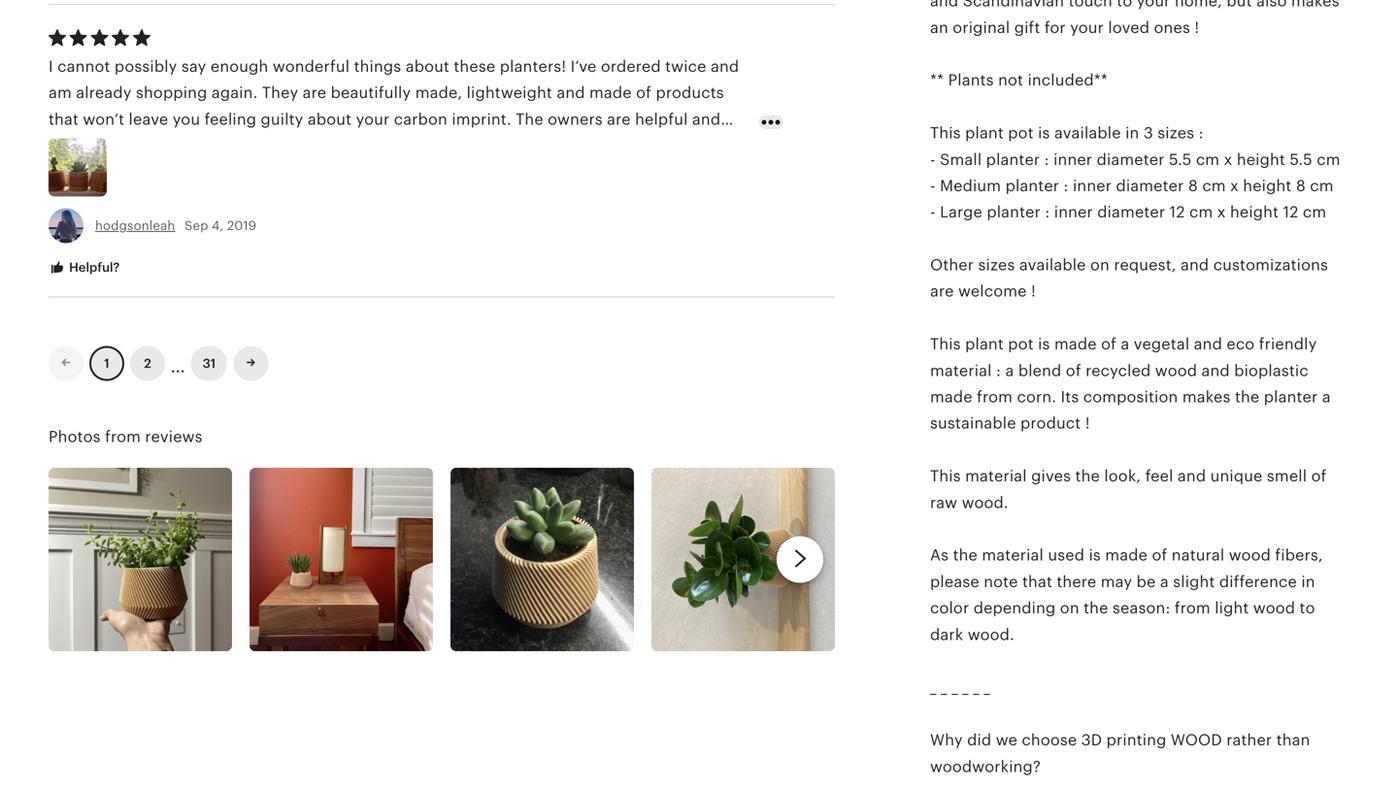 Task type: describe. For each thing, give the bounding box(es) containing it.
unique
[[1211, 468, 1263, 485]]

request,
[[1114, 256, 1177, 274]]

helpful?
[[66, 260, 120, 275]]

the inside this plant pot is made of a vegetal and eco friendly material : a blend of recycled wood and bioplastic made from corn. its composition makes the planter a sustainable product !
[[1236, 389, 1260, 406]]

rather
[[1227, 732, 1273, 749]]

difference
[[1220, 573, 1298, 591]]

5 _ from the left
[[973, 679, 980, 697]]

3
[[1144, 124, 1154, 142]]

why did we choose 3d printing wood rather than woodworking?
[[931, 732, 1311, 776]]

3 - from the top
[[931, 204, 936, 221]]

1
[[104, 357, 110, 371]]

2 vertical spatial x
[[1218, 204, 1226, 221]]

plants
[[949, 72, 994, 89]]

0 vertical spatial diameter
[[1097, 151, 1165, 168]]

2
[[144, 357, 151, 371]]

hodgsonleah sep 4, 2019
[[95, 219, 256, 233]]

to
[[1300, 600, 1316, 617]]

we
[[996, 732, 1018, 749]]

this plant pot is available in 3 sizes : - small planter : inner diameter 5.5 cm x height 5.5 cm - medium planter : inner diameter 8 cm x height 8 cm - large planter : inner diameter 12 cm x height 12 cm
[[931, 124, 1341, 221]]

! inside this plant pot is made of a vegetal and eco friendly material : a blend of recycled wood and bioplastic made from corn. its composition makes the planter a sustainable product !
[[1086, 415, 1090, 432]]

2 8 from the left
[[1297, 177, 1306, 195]]

light
[[1215, 600, 1250, 617]]

1 vertical spatial inner
[[1073, 177, 1112, 195]]

the inside 'this material gives the look, feel and unique smell of raw wood.'
[[1076, 468, 1100, 485]]

: right medium
[[1064, 177, 1069, 195]]

note
[[984, 573, 1019, 591]]

as
[[931, 547, 949, 565]]

4,
[[212, 219, 224, 233]]

sizes inside this plant pot is available in 3 sizes : - small planter : inner diameter 5.5 cm x height 5.5 cm - medium planter : inner diameter 8 cm x height 8 cm - large planter : inner diameter 12 cm x height 12 cm
[[1158, 124, 1195, 142]]

and left eco
[[1194, 336, 1223, 353]]

1 12 from the left
[[1170, 204, 1186, 221]]

medium
[[940, 177, 1002, 195]]

blend
[[1019, 362, 1062, 380]]

welcome
[[959, 283, 1027, 300]]

fibers,
[[1276, 547, 1324, 565]]

of inside 'as the material used is made of natural wood fibers, please note that there may be a slight difference in color depending on the season: from light wood to dark wood.'
[[1152, 547, 1168, 565]]

from inside 'as the material used is made of natural wood fibers, please note that there may be a slight difference in color depending on the season: from light wood to dark wood.'
[[1175, 600, 1211, 617]]

31 link
[[191, 346, 228, 381]]

2 vertical spatial diameter
[[1098, 204, 1166, 221]]

available inside other sizes available on request, and customizations are welcome !
[[1020, 256, 1087, 274]]

product
[[1021, 415, 1081, 432]]

makes
[[1183, 389, 1231, 406]]

slight
[[1174, 573, 1216, 591]]

choose
[[1022, 732, 1078, 749]]

1 vertical spatial x
[[1231, 177, 1239, 195]]

sizes inside other sizes available on request, and customizations are welcome !
[[979, 256, 1016, 274]]

photos from reviews
[[49, 428, 203, 446]]

did
[[968, 732, 992, 749]]

large
[[940, 204, 983, 221]]

used
[[1048, 547, 1085, 565]]

available inside this plant pot is available in 3 sizes : - small planter : inner diameter 5.5 cm x height 5.5 cm - medium planter : inner diameter 8 cm x height 8 cm - large planter : inner diameter 12 cm x height 12 cm
[[1055, 124, 1122, 142]]

please
[[931, 573, 980, 591]]

look,
[[1105, 468, 1142, 485]]

1 _ from the left
[[931, 679, 937, 697]]

_  _  _  _  _  _
[[931, 679, 991, 697]]

there
[[1057, 573, 1097, 591]]

plant for material
[[966, 336, 1004, 353]]

other
[[931, 256, 974, 274]]

other sizes available on request, and customizations are welcome !
[[931, 256, 1329, 300]]

1 vertical spatial diameter
[[1117, 177, 1185, 195]]

reviews
[[145, 428, 203, 446]]

and up makes
[[1202, 362, 1230, 380]]

than
[[1277, 732, 1311, 749]]

gives
[[1032, 468, 1072, 485]]

! inside other sizes available on request, and customizations are welcome !
[[1032, 283, 1036, 300]]

2 vertical spatial inner
[[1055, 204, 1094, 221]]

material inside this plant pot is made of a vegetal and eco friendly material : a blend of recycled wood and bioplastic made from corn. its composition makes the planter a sustainable product !
[[931, 362, 992, 380]]

2 vertical spatial wood
[[1254, 600, 1296, 617]]

sep
[[185, 219, 208, 233]]

material inside 'this material gives the look, feel and unique smell of raw wood.'
[[966, 468, 1027, 485]]

3d
[[1082, 732, 1103, 749]]

eco
[[1227, 336, 1255, 353]]

0 vertical spatial height
[[1237, 151, 1286, 168]]

1 8 from the left
[[1189, 177, 1199, 195]]

plant for planter
[[966, 124, 1004, 142]]

on inside 'as the material used is made of natural wood fibers, please note that there may be a slight difference in color depending on the season: from light wood to dark wood.'
[[1061, 600, 1080, 617]]

be
[[1137, 573, 1156, 591]]

2 link
[[130, 346, 165, 381]]

hodgsonleah link
[[95, 219, 175, 233]]

0 horizontal spatial made
[[931, 389, 973, 406]]

of inside 'this material gives the look, feel and unique smell of raw wood.'
[[1312, 468, 1327, 485]]

its
[[1061, 389, 1080, 406]]

2 _ from the left
[[941, 679, 948, 697]]

small
[[940, 151, 982, 168]]

: right 'large'
[[1045, 204, 1050, 221]]

recycled
[[1086, 362, 1151, 380]]

corn.
[[1017, 389, 1057, 406]]

the right as on the right bottom of page
[[953, 547, 978, 565]]

this plant pot is made of a vegetal and eco friendly material : a blend of recycled wood and bioplastic made from corn. its composition makes the planter a sustainable product !
[[931, 336, 1331, 432]]

: down included**
[[1045, 151, 1050, 168]]

may
[[1101, 573, 1133, 591]]



Task type: locate. For each thing, give the bounding box(es) containing it.
0 horizontal spatial in
[[1126, 124, 1140, 142]]

this material gives the look, feel and unique smell of raw wood.
[[931, 468, 1327, 512]]

: inside this plant pot is made of a vegetal and eco friendly material : a blend of recycled wood and bioplastic made from corn. its composition makes the planter a sustainable product !
[[997, 362, 1001, 380]]

- left 'small'
[[931, 151, 936, 168]]

photos
[[49, 428, 101, 446]]

1 vertical spatial height
[[1244, 177, 1292, 195]]

material
[[931, 362, 992, 380], [966, 468, 1027, 485], [982, 547, 1044, 565]]

not
[[999, 72, 1024, 89]]

1 vertical spatial from
[[105, 428, 141, 446]]

wood inside this plant pot is made of a vegetal and eco friendly material : a blend of recycled wood and bioplastic made from corn. its composition makes the planter a sustainable product !
[[1156, 362, 1198, 380]]

vegetal
[[1134, 336, 1190, 353]]

this for this plant pot is made of a vegetal and eco friendly material : a blend of recycled wood and bioplastic made from corn. its composition makes the planter a sustainable product !
[[931, 336, 961, 353]]

plant
[[966, 124, 1004, 142], [966, 336, 1004, 353]]

height
[[1237, 151, 1286, 168], [1244, 177, 1292, 195], [1231, 204, 1279, 221]]

1 vertical spatial pot
[[1009, 336, 1034, 353]]

1 horizontal spatial sizes
[[1158, 124, 1195, 142]]

1 - from the top
[[931, 151, 936, 168]]

wood
[[1171, 732, 1223, 749]]

the down there
[[1084, 600, 1109, 617]]

inner
[[1054, 151, 1093, 168], [1073, 177, 1112, 195], [1055, 204, 1094, 221]]

this inside this plant pot is available in 3 sizes : - small planter : inner diameter 5.5 cm x height 5.5 cm - medium planter : inner diameter 8 cm x height 8 cm - large planter : inner diameter 12 cm x height 12 cm
[[931, 124, 961, 142]]

- left medium
[[931, 177, 936, 195]]

0 vertical spatial on
[[1091, 256, 1110, 274]]

in inside this plant pot is available in 3 sizes : - small planter : inner diameter 5.5 cm x height 5.5 cm - medium planter : inner diameter 8 cm x height 8 cm - large planter : inner diameter 12 cm x height 12 cm
[[1126, 124, 1140, 142]]

available up the welcome
[[1020, 256, 1087, 274]]

1 vertical spatial -
[[931, 177, 936, 195]]

1 this from the top
[[931, 124, 961, 142]]

this inside this plant pot is made of a vegetal and eco friendly material : a blend of recycled wood and bioplastic made from corn. its composition makes the planter a sustainable product !
[[931, 336, 961, 353]]

is up blend
[[1038, 336, 1051, 353]]

material up sustainable
[[931, 362, 992, 380]]

! right product
[[1086, 415, 1090, 432]]

view details of this review photo by hodgsonleah image
[[49, 138, 107, 197]]

plant down the welcome
[[966, 336, 1004, 353]]

wood. inside 'as the material used is made of natural wood fibers, please note that there may be a slight difference in color depending on the season: from light wood to dark wood.'
[[968, 626, 1015, 644]]

this
[[931, 124, 961, 142], [931, 336, 961, 353], [931, 468, 961, 485]]

plant inside this plant pot is available in 3 sizes : - small planter : inner diameter 5.5 cm x height 5.5 cm - medium planter : inner diameter 8 cm x height 8 cm - large planter : inner diameter 12 cm x height 12 cm
[[966, 124, 1004, 142]]

on left request,
[[1091, 256, 1110, 274]]

from inside this plant pot is made of a vegetal and eco friendly material : a blend of recycled wood and bioplastic made from corn. its composition makes the planter a sustainable product !
[[977, 389, 1013, 406]]

depending
[[974, 600, 1056, 617]]

3 this from the top
[[931, 468, 961, 485]]

planter up medium
[[987, 151, 1041, 168]]

12
[[1170, 204, 1186, 221], [1284, 204, 1299, 221]]

woodworking?
[[931, 758, 1041, 776]]

wood down vegetal
[[1156, 362, 1198, 380]]

is inside this plant pot is available in 3 sizes : - small planter : inner diameter 5.5 cm x height 5.5 cm - medium planter : inner diameter 8 cm x height 8 cm - large planter : inner diameter 12 cm x height 12 cm
[[1038, 124, 1051, 142]]

from
[[977, 389, 1013, 406], [105, 428, 141, 446], [1175, 600, 1211, 617]]

0 vertical spatial -
[[931, 151, 936, 168]]

1 vertical spatial in
[[1302, 573, 1316, 591]]

2 vertical spatial -
[[931, 204, 936, 221]]

of up be
[[1152, 547, 1168, 565]]

1 vertical spatial is
[[1038, 336, 1051, 353]]

friendly
[[1260, 336, 1318, 353]]

wood. down depending
[[968, 626, 1015, 644]]

x
[[1224, 151, 1233, 168], [1231, 177, 1239, 195], [1218, 204, 1226, 221]]

as the material used is made of natural wood fibers, please note that there may be a slight difference in color depending on the season: from light wood to dark wood.
[[931, 547, 1324, 644]]

2 vertical spatial is
[[1089, 547, 1101, 565]]

1 vertical spatial this
[[931, 336, 961, 353]]

pot for inner
[[1009, 124, 1034, 142]]

feel
[[1146, 468, 1174, 485]]

0 horizontal spatial 12
[[1170, 204, 1186, 221]]

diameter
[[1097, 151, 1165, 168], [1117, 177, 1185, 195], [1098, 204, 1166, 221]]

1 horizontal spatial from
[[977, 389, 1013, 406]]

that
[[1023, 573, 1053, 591]]

a inside 'as the material used is made of natural wood fibers, please note that there may be a slight difference in color depending on the season: from light wood to dark wood.'
[[1161, 573, 1169, 591]]

2 12 from the left
[[1284, 204, 1299, 221]]

0 vertical spatial sizes
[[1158, 124, 1195, 142]]

material up note
[[982, 547, 1044, 565]]

in left 3
[[1126, 124, 1140, 142]]

the down bioplastic
[[1236, 389, 1260, 406]]

sizes
[[1158, 124, 1195, 142], [979, 256, 1016, 274]]

**
[[931, 72, 944, 89]]

made up sustainable
[[931, 389, 973, 406]]

0 vertical spatial !
[[1032, 283, 1036, 300]]

pot inside this plant pot is available in 3 sizes : - small planter : inner diameter 5.5 cm x height 5.5 cm - medium planter : inner diameter 8 cm x height 8 cm - large planter : inner diameter 12 cm x height 12 cm
[[1009, 124, 1034, 142]]

2 5.5 from the left
[[1290, 151, 1313, 168]]

** plants not included**
[[931, 72, 1108, 89]]

smell
[[1267, 468, 1308, 485]]

1 horizontal spatial on
[[1091, 256, 1110, 274]]

2 vertical spatial this
[[931, 468, 961, 485]]

2019
[[227, 219, 256, 233]]

- left 'large'
[[931, 204, 936, 221]]

0 horizontal spatial sizes
[[979, 256, 1016, 274]]

is for available
[[1038, 124, 1051, 142]]

is inside this plant pot is made of a vegetal and eco friendly material : a blend of recycled wood and bioplastic made from corn. its composition makes the planter a sustainable product !
[[1038, 336, 1051, 353]]

available
[[1055, 124, 1122, 142], [1020, 256, 1087, 274]]

0 vertical spatial this
[[931, 124, 961, 142]]

material inside 'as the material used is made of natural wood fibers, please note that there may be a slight difference in color depending on the season: from light wood to dark wood.'
[[982, 547, 1044, 565]]

2 pot from the top
[[1009, 336, 1034, 353]]

3 _ from the left
[[952, 679, 958, 697]]

of right smell at the right of the page
[[1312, 468, 1327, 485]]

1 horizontal spatial !
[[1086, 415, 1090, 432]]

0 vertical spatial made
[[1055, 336, 1097, 353]]

of
[[1102, 336, 1117, 353], [1066, 362, 1082, 380], [1312, 468, 1327, 485], [1152, 547, 1168, 565]]

1 horizontal spatial in
[[1302, 573, 1316, 591]]

wood
[[1156, 362, 1198, 380], [1229, 547, 1272, 565], [1254, 600, 1296, 617]]

2 horizontal spatial made
[[1106, 547, 1148, 565]]

are
[[931, 283, 954, 300]]

2 vertical spatial from
[[1175, 600, 1211, 617]]

natural
[[1172, 547, 1225, 565]]

1 vertical spatial !
[[1086, 415, 1090, 432]]

color
[[931, 600, 970, 617]]

2 plant from the top
[[966, 336, 1004, 353]]

and inside other sizes available on request, and customizations are welcome !
[[1181, 256, 1210, 274]]

1 link
[[89, 346, 124, 381]]

2 - from the top
[[931, 177, 936, 195]]

! right the welcome
[[1032, 283, 1036, 300]]

wood. right raw
[[962, 494, 1009, 512]]

0 horizontal spatial 8
[[1189, 177, 1199, 195]]

: right 3
[[1199, 124, 1204, 142]]

planter inside this plant pot is made of a vegetal and eco friendly material : a blend of recycled wood and bioplastic made from corn. its composition makes the planter a sustainable product !
[[1264, 389, 1318, 406]]

dark
[[931, 626, 964, 644]]

made inside 'as the material used is made of natural wood fibers, please note that there may be a slight difference in color depending on the season: from light wood to dark wood.'
[[1106, 547, 1148, 565]]

planter
[[987, 151, 1041, 168], [1006, 177, 1060, 195], [987, 204, 1041, 221], [1264, 389, 1318, 406]]

this up raw
[[931, 468, 961, 485]]

2 horizontal spatial from
[[1175, 600, 1211, 617]]

0 vertical spatial from
[[977, 389, 1013, 406]]

and
[[1181, 256, 1210, 274], [1194, 336, 1223, 353], [1202, 362, 1230, 380], [1178, 468, 1207, 485]]

wood down difference
[[1254, 600, 1296, 617]]

2 vertical spatial made
[[1106, 547, 1148, 565]]

this for this plant pot is available in 3 sizes : - small planter : inner diameter 5.5 cm x height 5.5 cm - medium planter : inner diameter 8 cm x height 8 cm - large planter : inner diameter 12 cm x height 12 cm
[[931, 124, 961, 142]]

1 horizontal spatial made
[[1055, 336, 1097, 353]]

sizes right 3
[[1158, 124, 1195, 142]]

2 vertical spatial height
[[1231, 204, 1279, 221]]

pot up blend
[[1009, 336, 1034, 353]]

0 vertical spatial inner
[[1054, 151, 1093, 168]]

1 plant from the top
[[966, 124, 1004, 142]]

planter down medium
[[987, 204, 1041, 221]]

the left look,
[[1076, 468, 1100, 485]]

1 horizontal spatial 8
[[1297, 177, 1306, 195]]

6 _ from the left
[[984, 679, 991, 697]]

of up recycled
[[1102, 336, 1117, 353]]

made up 'may'
[[1106, 547, 1148, 565]]

0 horizontal spatial 5.5
[[1169, 151, 1192, 168]]

0 horizontal spatial !
[[1032, 283, 1036, 300]]

wood. inside 'this material gives the look, feel and unique smell of raw wood.'
[[962, 494, 1009, 512]]

pot inside this plant pot is made of a vegetal and eco friendly material : a blend of recycled wood and bioplastic made from corn. its composition makes the planter a sustainable product !
[[1009, 336, 1034, 353]]

wood up difference
[[1229, 547, 1272, 565]]

printing
[[1107, 732, 1167, 749]]

_
[[931, 679, 937, 697], [941, 679, 948, 697], [952, 679, 958, 697], [963, 679, 969, 697], [973, 679, 980, 697], [984, 679, 991, 697]]

1 horizontal spatial 5.5
[[1290, 151, 1313, 168]]

1 vertical spatial sizes
[[979, 256, 1016, 274]]

1 vertical spatial material
[[966, 468, 1027, 485]]

the
[[1236, 389, 1260, 406], [1076, 468, 1100, 485], [953, 547, 978, 565], [1084, 600, 1109, 617]]

season:
[[1113, 600, 1171, 617]]

…
[[171, 349, 185, 378]]

0 vertical spatial pot
[[1009, 124, 1034, 142]]

of up the its
[[1066, 362, 1082, 380]]

0 vertical spatial wood
[[1156, 362, 1198, 380]]

0 horizontal spatial on
[[1061, 600, 1080, 617]]

cm
[[1197, 151, 1220, 168], [1317, 151, 1341, 168], [1203, 177, 1227, 195], [1311, 177, 1334, 195], [1190, 204, 1214, 221], [1303, 204, 1327, 221]]

planter right medium
[[1006, 177, 1060, 195]]

is
[[1038, 124, 1051, 142], [1038, 336, 1051, 353], [1089, 547, 1101, 565]]

0 vertical spatial x
[[1224, 151, 1233, 168]]

sizes up the welcome
[[979, 256, 1016, 274]]

raw
[[931, 494, 958, 512]]

1 horizontal spatial 12
[[1284, 204, 1299, 221]]

pot for a
[[1009, 336, 1034, 353]]

bioplastic
[[1235, 362, 1309, 380]]

is right used
[[1089, 547, 1101, 565]]

1 vertical spatial wood.
[[968, 626, 1015, 644]]

and right feel
[[1178, 468, 1207, 485]]

: left blend
[[997, 362, 1001, 380]]

on inside other sizes available on request, and customizations are welcome !
[[1091, 256, 1110, 274]]

31
[[203, 357, 216, 371]]

1 vertical spatial available
[[1020, 256, 1087, 274]]

!
[[1032, 283, 1036, 300], [1086, 415, 1090, 432]]

4 _ from the left
[[963, 679, 969, 697]]

this inside 'this material gives the look, feel and unique smell of raw wood.'
[[931, 468, 961, 485]]

composition
[[1084, 389, 1179, 406]]

made up blend
[[1055, 336, 1097, 353]]

1 vertical spatial made
[[931, 389, 973, 406]]

12 up request,
[[1170, 204, 1186, 221]]

included**
[[1028, 72, 1108, 89]]

why
[[931, 732, 963, 749]]

1 pot from the top
[[1009, 124, 1034, 142]]

on down there
[[1061, 600, 1080, 617]]

from right photos
[[105, 428, 141, 446]]

plant up 'small'
[[966, 124, 1004, 142]]

sustainable
[[931, 415, 1017, 432]]

this up 'small'
[[931, 124, 961, 142]]

0 vertical spatial in
[[1126, 124, 1140, 142]]

in inside 'as the material used is made of natural wood fibers, please note that there may be a slight difference in color depending on the season: from light wood to dark wood.'
[[1302, 573, 1316, 591]]

1 vertical spatial on
[[1061, 600, 1080, 617]]

pot
[[1009, 124, 1034, 142], [1009, 336, 1034, 353]]

in up the to
[[1302, 573, 1316, 591]]

5.5
[[1169, 151, 1192, 168], [1290, 151, 1313, 168]]

0 vertical spatial available
[[1055, 124, 1122, 142]]

:
[[1199, 124, 1204, 142], [1045, 151, 1050, 168], [1064, 177, 1069, 195], [1045, 204, 1050, 221], [997, 362, 1001, 380]]

12 up customizations
[[1284, 204, 1299, 221]]

planter down bioplastic
[[1264, 389, 1318, 406]]

is down included**
[[1038, 124, 1051, 142]]

0 vertical spatial plant
[[966, 124, 1004, 142]]

customizations
[[1214, 256, 1329, 274]]

from down slight
[[1175, 600, 1211, 617]]

2 vertical spatial material
[[982, 547, 1044, 565]]

this down are
[[931, 336, 961, 353]]

1 5.5 from the left
[[1169, 151, 1192, 168]]

pot down ** plants not included**
[[1009, 124, 1034, 142]]

helpful? button
[[34, 250, 134, 286]]

a
[[1121, 336, 1130, 353], [1006, 362, 1015, 380], [1323, 389, 1331, 406], [1161, 573, 1169, 591]]

and inside 'this material gives the look, feel and unique smell of raw wood.'
[[1178, 468, 1207, 485]]

0 vertical spatial wood.
[[962, 494, 1009, 512]]

is for made
[[1038, 336, 1051, 353]]

2 this from the top
[[931, 336, 961, 353]]

0 horizontal spatial from
[[105, 428, 141, 446]]

0 vertical spatial material
[[931, 362, 992, 380]]

material left gives
[[966, 468, 1027, 485]]

hodgsonleah
[[95, 219, 175, 233]]

1 vertical spatial wood
[[1229, 547, 1272, 565]]

from up sustainable
[[977, 389, 1013, 406]]

plant inside this plant pot is made of a vegetal and eco friendly material : a blend of recycled wood and bioplastic made from corn. its composition makes the planter a sustainable product !
[[966, 336, 1004, 353]]

wood.
[[962, 494, 1009, 512], [968, 626, 1015, 644]]

0 vertical spatial is
[[1038, 124, 1051, 142]]

is inside 'as the material used is made of natural wood fibers, please note that there may be a slight difference in color depending on the season: from light wood to dark wood.'
[[1089, 547, 1101, 565]]

and right request,
[[1181, 256, 1210, 274]]

this for this material gives the look, feel and unique smell of raw wood.
[[931, 468, 961, 485]]

1 vertical spatial plant
[[966, 336, 1004, 353]]

available down included**
[[1055, 124, 1122, 142]]



Task type: vqa. For each thing, say whether or not it's contained in the screenshot.
inner to the top
yes



